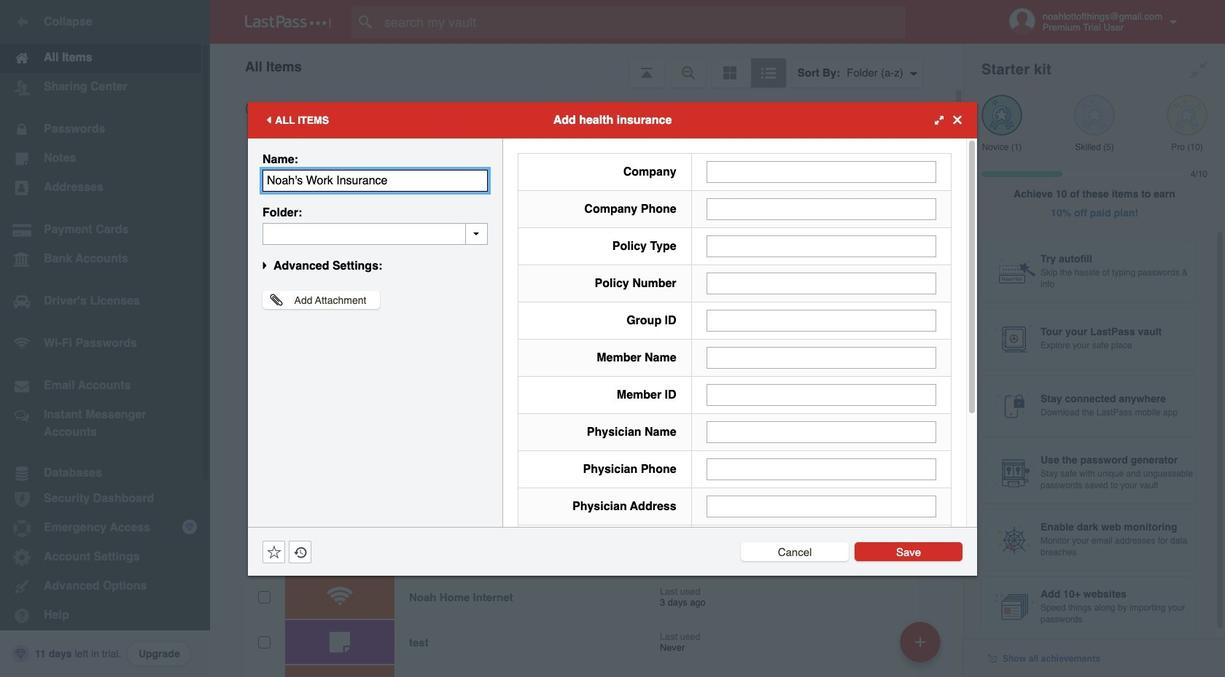 Task type: describe. For each thing, give the bounding box(es) containing it.
vault options navigation
[[210, 44, 965, 88]]



Task type: vqa. For each thing, say whether or not it's contained in the screenshot.
the New item navigation
yes



Task type: locate. For each thing, give the bounding box(es) containing it.
Search search field
[[352, 6, 935, 38]]

new item image
[[916, 637, 926, 648]]

main navigation navigation
[[0, 0, 210, 678]]

None text field
[[707, 161, 937, 183], [707, 198, 937, 220], [263, 223, 488, 245], [707, 235, 937, 257], [707, 384, 937, 406], [707, 161, 937, 183], [707, 198, 937, 220], [263, 223, 488, 245], [707, 235, 937, 257], [707, 384, 937, 406]]

None text field
[[263, 170, 488, 192], [707, 273, 937, 294], [707, 310, 937, 332], [707, 347, 937, 369], [707, 421, 937, 443], [707, 459, 937, 481], [707, 496, 937, 518], [263, 170, 488, 192], [707, 273, 937, 294], [707, 310, 937, 332], [707, 347, 937, 369], [707, 421, 937, 443], [707, 459, 937, 481], [707, 496, 937, 518]]

new item navigation
[[895, 618, 950, 678]]

dialog
[[248, 102, 978, 669]]

search my vault text field
[[352, 6, 935, 38]]

lastpass image
[[245, 15, 331, 28]]



